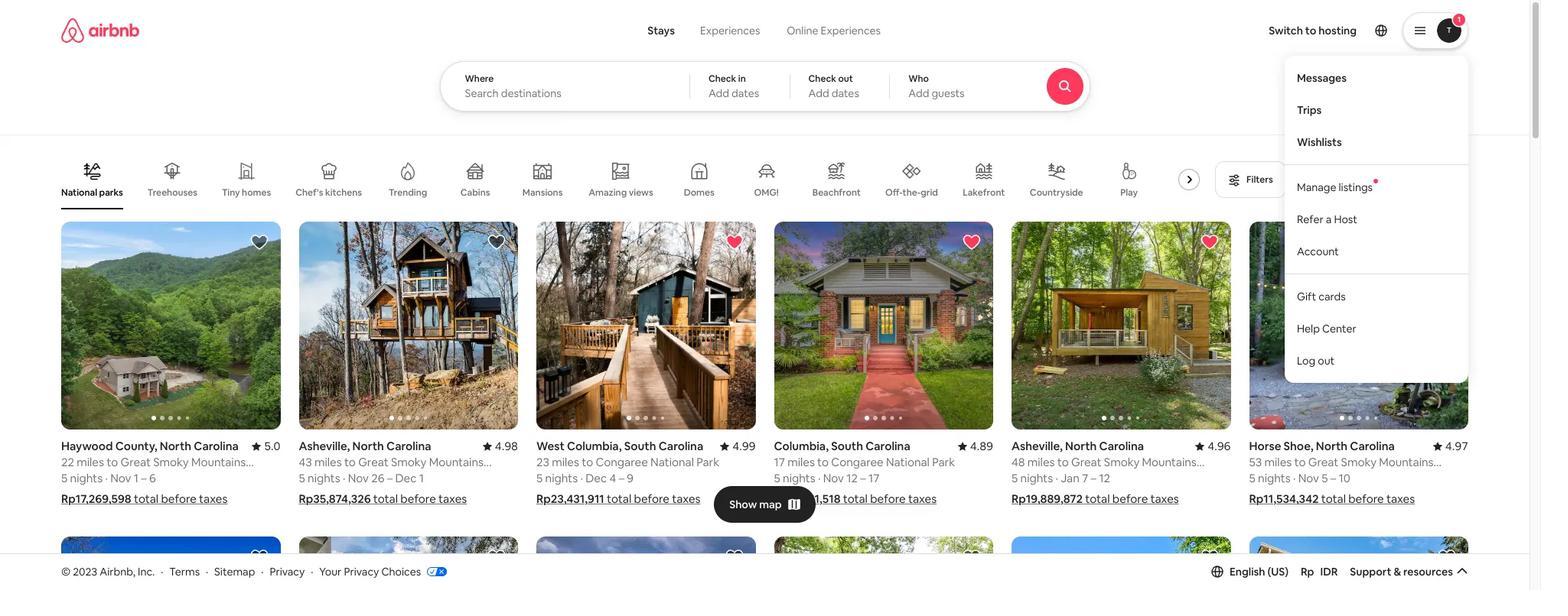 Task type: describe. For each thing, give the bounding box(es) containing it.
5 nights · nov 1 – 6 rp17,269,598 total before taxes
[[61, 472, 228, 507]]

display
[[1312, 174, 1343, 186]]

5 inside "west columbia, south carolina 23 miles to congaree national park 5 nights · dec 4 – 9 rp23,431,911 total before taxes"
[[537, 472, 543, 486]]

total inside '5 nights · nov 5 – 10 rp11,534,342 total before taxes'
[[1322, 492, 1346, 507]]

switch
[[1269, 24, 1304, 38]]

columbia, inside "west columbia, south carolina 23 miles to congaree national park 5 nights · dec 4 – 9 rp23,431,911 total before taxes"
[[567, 440, 622, 454]]

nov for rp35,874,326
[[348, 472, 369, 486]]

add to wishlist: blythewood, south carolina image
[[963, 549, 981, 567]]

4.98 out of 5 average rating image
[[483, 440, 518, 454]]

add for check in add dates
[[709, 86, 730, 100]]

terms · sitemap · privacy
[[169, 565, 305, 579]]

refer a host link
[[1285, 203, 1469, 235]]

north inside the asheville, north carolina 48 miles to great smoky mountains national park
[[1066, 440, 1097, 454]]

23
[[537, 456, 550, 470]]

– for rp19,889,872
[[1091, 472, 1097, 486]]

remove from wishlist: columbia, south carolina image
[[963, 233, 981, 252]]

add for check out add dates
[[809, 86, 830, 100]]

carolina inside "west columbia, south carolina 23 miles to congaree national park 5 nights · dec 4 – 9 rp23,431,911 total before taxes"
[[659, 440, 704, 454]]

airbnb,
[[100, 565, 135, 579]]

rp35,874,326
[[299, 492, 371, 507]]

before inside "west columbia, south carolina 23 miles to congaree national park 5 nights · dec 4 – 9 rp23,431,911 total before taxes"
[[634, 492, 670, 507]]

total inside 5 nights · jan 7 – 12 rp19,889,872 total before taxes
[[1086, 492, 1110, 507]]

© 2023 airbnb, inc. ·
[[61, 565, 163, 579]]

grid
[[921, 187, 938, 199]]

rp
[[1301, 566, 1315, 579]]

– for rp11,534,342
[[1331, 472, 1337, 486]]

1 add to wishlist: canton, north carolina image from the left
[[250, 549, 268, 567]]

– for rp17,269,598
[[141, 472, 147, 486]]

5 inside columbia, south carolina 17 miles to congaree national park 5 nights · nov 12 – 17 rp11,661,518 total before taxes
[[774, 472, 781, 486]]

what can we help you find? tab list
[[636, 15, 774, 46]]

6
[[149, 472, 156, 486]]

tiny homes
[[222, 187, 271, 199]]

out for check
[[839, 73, 853, 85]]

online experiences link
[[774, 15, 895, 46]]

out for log
[[1318, 354, 1335, 368]]

who add guests
[[909, 73, 965, 100]]

before inside the 5 nights · nov 1 – 6 rp17,269,598 total before taxes
[[161, 492, 197, 507]]

switch to hosting
[[1269, 24, 1357, 38]]

your privacy choices
[[319, 565, 421, 579]]

– inside columbia, south carolina 17 miles to congaree national park 5 nights · nov 12 – 17 rp11,661,518 total before taxes
[[861, 472, 866, 486]]

columbia, inside columbia, south carolina 17 miles to congaree national park 5 nights · nov 12 – 17 rp11,661,518 total before taxes
[[774, 440, 829, 454]]

taxes inside "west columbia, south carolina 23 miles to congaree national park 5 nights · dec 4 – 9 rp23,431,911 total before taxes"
[[672, 492, 701, 507]]

terms link
[[169, 565, 200, 579]]

check out add dates
[[809, 73, 860, 100]]

1 inside dropdown button
[[1458, 15, 1461, 24]]

north inside haywood county, north carolina 22 miles to great smoky mountains national park
[[160, 440, 191, 454]]

dec inside "west columbia, south carolina 23 miles to congaree national park 5 nights · dec 4 – 9 rp23,431,911 total before taxes"
[[586, 472, 607, 486]]

total inside "west columbia, south carolina 23 miles to congaree national park 5 nights · dec 4 – 9 rp23,431,911 total before taxes"
[[607, 492, 632, 507]]

5 nights · nov 26 – dec 1 rp35,874,326 total before taxes
[[299, 472, 467, 507]]

miles inside asheville, north carolina 43 miles to great smoky mountains national park
[[315, 456, 342, 470]]

add to wishlist: asheville, north carolina image
[[488, 233, 506, 252]]

· inside "west columbia, south carolina 23 miles to congaree national park 5 nights · dec 4 – 9 rp23,431,911 total before taxes"
[[581, 472, 583, 486]]

where
[[465, 73, 494, 85]]

12 inside 5 nights · jan 7 – 12 rp19,889,872 total before taxes
[[1099, 472, 1111, 486]]

12 inside columbia, south carolina 17 miles to congaree national park 5 nights · nov 12 – 17 rp11,661,518 total before taxes
[[847, 472, 858, 486]]

manage listings
[[1297, 180, 1373, 194]]

53
[[1250, 456, 1262, 470]]

total inside columbia, south carolina 17 miles to congaree national park 5 nights · nov 12 – 17 rp11,661,518 total before taxes
[[843, 492, 868, 507]]

4.96
[[1208, 440, 1231, 454]]

great inside horse shoe, north carolina 53 miles to great smoky mountains national park
[[1309, 456, 1339, 470]]

privacy link
[[270, 565, 305, 579]]

gift cards
[[1297, 290, 1346, 304]]

in
[[739, 73, 746, 85]]

to inside asheville, north carolina 43 miles to great smoky mountains national park
[[344, 456, 356, 470]]

2023
[[73, 565, 97, 579]]

map
[[760, 498, 782, 512]]

smoky inside asheville, north carolina 43 miles to great smoky mountains national park
[[391, 456, 427, 470]]

manage
[[1297, 180, 1337, 194]]

national inside columbia, south carolina 17 miles to congaree national park 5 nights · nov 12 – 17 rp11,661,518 total before taxes
[[886, 456, 930, 470]]

1 add to wishlist: columbia, south carolina image from the left
[[488, 549, 506, 567]]

support
[[1351, 566, 1392, 579]]

online
[[787, 24, 819, 38]]

taxes inside the 5 nights · nov 1 – 6 rp17,269,598 total before taxes
[[199, 492, 228, 507]]

group containing national parks
[[61, 150, 1218, 210]]

park inside "west columbia, south carolina 23 miles to congaree national park 5 nights · dec 4 – 9 rp23,431,911 total before taxes"
[[697, 456, 720, 470]]

support & resources button
[[1351, 566, 1469, 579]]

congaree inside "west columbia, south carolina 23 miles to congaree national park 5 nights · dec 4 – 9 rp23,431,911 total before taxes"
[[596, 456, 648, 470]]

· inside the 5 nights · nov 1 – 6 rp17,269,598 total before taxes
[[105, 472, 108, 486]]

· inside '5 nights · nov 5 – 10 rp11,534,342 total before taxes'
[[1294, 472, 1296, 486]]

help
[[1297, 322, 1320, 336]]

treehouses
[[148, 187, 198, 199]]

5.0
[[264, 440, 281, 454]]

national inside asheville, north carolina 43 miles to great smoky mountains national park
[[299, 470, 342, 485]]

national inside haywood county, north carolina 22 miles to great smoky mountains national park
[[61, 470, 105, 485]]

views
[[629, 187, 654, 199]]

1 inside 5 nights · nov 26 – dec 1 rp35,874,326 total before taxes
[[419, 472, 424, 486]]

online experiences
[[787, 24, 881, 38]]

2 experiences from the left
[[821, 24, 881, 38]]

show map
[[730, 498, 782, 512]]

add to wishlist: haywood county, north carolina image
[[250, 233, 268, 252]]

7
[[1082, 472, 1089, 486]]

mountains inside asheville, north carolina 43 miles to great smoky mountains national park
[[429, 456, 484, 470]]

park inside columbia, south carolina 17 miles to congaree national park 5 nights · nov 12 – 17 rp11,661,518 total before taxes
[[932, 456, 955, 470]]

nov inside columbia, south carolina 17 miles to congaree national park 5 nights · nov 12 – 17 rp11,661,518 total before taxes
[[823, 472, 844, 486]]

taxes inside columbia, south carolina 17 miles to congaree national park 5 nights · nov 12 – 17 rp11,661,518 total before taxes
[[909, 492, 937, 507]]

english (us)
[[1230, 566, 1289, 579]]

great inside haywood county, north carolina 22 miles to great smoky mountains national park
[[120, 456, 151, 470]]

help center link
[[1285, 313, 1469, 345]]

wishlists link
[[1285, 126, 1469, 158]]

· left your
[[311, 565, 313, 579]]

dates for check out add dates
[[832, 86, 860, 100]]

gift cards link
[[1285, 281, 1469, 313]]

check in add dates
[[709, 73, 760, 100]]

omg!
[[754, 187, 779, 199]]

display total before taxes button
[[1299, 162, 1469, 198]]

profile element
[[918, 0, 1469, 383]]

5 inside 5 nights · nov 26 – dec 1 rp35,874,326 total before taxes
[[299, 472, 305, 486]]

a
[[1326, 213, 1332, 226]]

4.96 out of 5 average rating image
[[1196, 440, 1231, 454]]

center
[[1323, 322, 1357, 336]]

9
[[627, 472, 634, 486]]

taxes inside 5 nights · nov 26 – dec 1 rp35,874,326 total before taxes
[[439, 492, 467, 507]]

display total before taxes
[[1312, 174, 1422, 186]]

miles inside the asheville, north carolina 48 miles to great smoky mountains national park
[[1028, 456, 1055, 470]]

remove from wishlist: asheville, north carolina image
[[1201, 233, 1219, 252]]

columbia, south carolina 17 miles to congaree national park 5 nights · nov 12 – 17 rp11,661,518 total before taxes
[[774, 440, 955, 507]]

guests
[[932, 86, 965, 100]]

asheville, for 43
[[299, 440, 350, 454]]

haywood county, north carolina 22 miles to great smoky mountains national park
[[61, 440, 246, 485]]

gift
[[1297, 290, 1317, 304]]

carolina inside the asheville, north carolina 48 miles to great smoky mountains national park
[[1100, 440, 1144, 454]]

nov for rp17,269,598
[[110, 472, 131, 486]]

taxes inside 5 nights · jan 7 – 12 rp19,889,872 total before taxes
[[1151, 492, 1179, 507]]

taxes inside button
[[1399, 174, 1422, 186]]

trips link
[[1285, 94, 1469, 126]]

dates for check in add dates
[[732, 86, 760, 100]]

nights for 22 miles to great smoky mountains national park
[[70, 472, 103, 486]]

to inside the asheville, north carolina 48 miles to great smoky mountains national park
[[1058, 456, 1069, 470]]

· right terms
[[206, 565, 208, 579]]

rp11,661,518
[[774, 492, 841, 507]]

chef's kitchens
[[296, 187, 362, 199]]

nights inside "west columbia, south carolina 23 miles to congaree national park 5 nights · dec 4 – 9 rp23,431,911 total before taxes"
[[545, 472, 578, 486]]

©
[[61, 565, 71, 579]]

taxes inside '5 nights · nov 5 – 10 rp11,534,342 total before taxes'
[[1387, 492, 1415, 507]]

shoe,
[[1284, 440, 1314, 454]]

before inside button
[[1368, 174, 1397, 186]]

to inside horse shoe, north carolina 53 miles to great smoky mountains national park
[[1295, 456, 1306, 470]]

before inside 5 nights · nov 26 – dec 1 rp35,874,326 total before taxes
[[401, 492, 436, 507]]

countryside
[[1030, 187, 1084, 199]]

5 nights · nov 5 – 10 rp11,534,342 total before taxes
[[1250, 472, 1415, 507]]

who
[[909, 73, 929, 85]]

dec inside 5 nights · nov 26 – dec 1 rp35,874,326 total before taxes
[[395, 472, 417, 486]]

before inside '5 nights · nov 5 – 10 rp11,534,342 total before taxes'
[[1349, 492, 1384, 507]]

carolina inside horse shoe, north carolina 53 miles to great smoky mountains national park
[[1351, 440, 1395, 454]]

design
[[1182, 187, 1212, 199]]

choices
[[382, 565, 421, 579]]

sitemap
[[214, 565, 255, 579]]

domes
[[684, 187, 715, 199]]

terms
[[169, 565, 200, 579]]

english
[[1230, 566, 1266, 579]]

stays tab panel
[[440, 61, 1132, 112]]

west columbia, south carolina 23 miles to congaree national park 5 nights · dec 4 – 9 rp23,431,911 total before taxes
[[537, 440, 720, 507]]

off-
[[886, 187, 903, 199]]

national inside group
[[61, 187, 97, 199]]

rp idr
[[1301, 566, 1338, 579]]

4.97
[[1446, 440, 1469, 454]]

carolina inside columbia, south carolina 17 miles to congaree national park 5 nights · nov 12 – 17 rp11,661,518 total before taxes
[[866, 440, 911, 454]]

1 privacy from the left
[[270, 565, 305, 579]]



Task type: locate. For each thing, give the bounding box(es) containing it.
1 button
[[1403, 12, 1469, 49]]

park left 26
[[345, 470, 368, 485]]

miles
[[77, 456, 104, 470], [315, 456, 342, 470], [552, 456, 579, 470], [788, 456, 815, 470], [1028, 456, 1055, 470], [1265, 456, 1292, 470]]

add inside check in add dates
[[709, 86, 730, 100]]

nights for 48 miles to great smoky mountains national park
[[1021, 472, 1053, 486]]

1 – from the left
[[141, 472, 147, 486]]

park inside haywood county, north carolina 22 miles to great smoky mountains national park
[[107, 470, 130, 485]]

dates down in
[[732, 86, 760, 100]]

park inside the asheville, north carolina 48 miles to great smoky mountains national park
[[1058, 470, 1081, 485]]

5 down 22
[[61, 472, 68, 486]]

trending
[[389, 187, 427, 199]]

miles up rp11,661,518
[[788, 456, 815, 470]]

wishlists
[[1297, 135, 1342, 149]]

cards
[[1319, 290, 1346, 304]]

0 horizontal spatial add
[[709, 86, 730, 100]]

asheville, up the 43
[[299, 440, 350, 454]]

3 5 from the left
[[537, 472, 543, 486]]

kitchens
[[325, 187, 362, 199]]

1 horizontal spatial south
[[831, 440, 864, 454]]

experiences up in
[[700, 24, 760, 38]]

6 miles from the left
[[1265, 456, 1292, 470]]

2 smoky from the left
[[391, 456, 427, 470]]

4.97 out of 5 average rating image
[[1434, 440, 1469, 454]]

add to wishlist: columbia, south carolina image
[[488, 549, 506, 567], [1438, 549, 1457, 567]]

2 12 from the left
[[1099, 472, 1111, 486]]

sitemap link
[[214, 565, 255, 579]]

0 horizontal spatial add to wishlist: columbia, south carolina image
[[488, 549, 506, 567]]

park inside horse shoe, north carolina 53 miles to great smoky mountains national park
[[1296, 470, 1319, 485]]

miles inside haywood county, north carolina 22 miles to great smoky mountains national park
[[77, 456, 104, 470]]

1 smoky from the left
[[153, 456, 189, 470]]

add to wishlist: canton, north carolina image left english on the bottom
[[1201, 549, 1219, 567]]

3 nov from the left
[[823, 472, 844, 486]]

columbia, up 4
[[567, 440, 622, 454]]

smoky inside the asheville, north carolina 48 miles to great smoky mountains national park
[[1104, 456, 1140, 470]]

stays
[[648, 24, 675, 38]]

4 carolina from the left
[[866, 440, 911, 454]]

mansions
[[523, 187, 563, 199]]

national inside "west columbia, south carolina 23 miles to congaree national park 5 nights · dec 4 – 9 rp23,431,911 total before taxes"
[[651, 456, 694, 470]]

to inside "west columbia, south carolina 23 miles to congaree national park 5 nights · dec 4 – 9 rp23,431,911 total before taxes"
[[582, 456, 593, 470]]

nov up rp11,661,518
[[823, 472, 844, 486]]

to inside profile element
[[1306, 24, 1317, 38]]

3 great from the left
[[1072, 456, 1102, 470]]

2 miles from the left
[[315, 456, 342, 470]]

add down the online experiences
[[809, 86, 830, 100]]

nights up rp17,269,598
[[70, 472, 103, 486]]

great up the 7
[[1072, 456, 1102, 470]]

total left has notifications icon
[[1345, 174, 1366, 186]]

log out button
[[1285, 345, 1469, 377]]

3 – from the left
[[619, 472, 625, 486]]

5.0 out of 5 average rating image
[[252, 440, 281, 454]]

2 great from the left
[[358, 456, 389, 470]]

6 5 from the left
[[1250, 472, 1256, 486]]

· inside 5 nights · nov 26 – dec 1 rp35,874,326 total before taxes
[[343, 472, 346, 486]]

mountains inside horse shoe, north carolina 53 miles to great smoky mountains national park
[[1380, 456, 1434, 470]]

hosting
[[1319, 24, 1357, 38]]

1 horizontal spatial dates
[[832, 86, 860, 100]]

remove from wishlist: west columbia, south carolina image
[[725, 233, 744, 252]]

total down 26
[[373, 492, 398, 507]]

national inside the asheville, north carolina 48 miles to great smoky mountains national park
[[1012, 470, 1056, 485]]

to right switch at right
[[1306, 24, 1317, 38]]

nov
[[110, 472, 131, 486], [348, 472, 369, 486], [823, 472, 844, 486], [1299, 472, 1320, 486]]

1 horizontal spatial experiences
[[821, 24, 881, 38]]

nights
[[70, 472, 103, 486], [308, 472, 340, 486], [545, 472, 578, 486], [783, 472, 816, 486], [1021, 472, 1053, 486], [1258, 472, 1291, 486]]

3 carolina from the left
[[659, 440, 704, 454]]

2 carolina from the left
[[387, 440, 431, 454]]

carolina inside asheville, north carolina 43 miles to great smoky mountains national park
[[387, 440, 431, 454]]

filters
[[1247, 174, 1273, 186]]

5 up map
[[774, 472, 781, 486]]

nov up rp11,534,342
[[1299, 472, 1320, 486]]

1
[[1458, 15, 1461, 24], [134, 472, 139, 486], [419, 472, 424, 486]]

nights inside 5 nights · jan 7 – 12 rp19,889,872 total before taxes
[[1021, 472, 1053, 486]]

total
[[1345, 174, 1366, 186], [134, 492, 159, 507], [373, 492, 398, 507], [607, 492, 632, 507], [843, 492, 868, 507], [1086, 492, 1110, 507], [1322, 492, 1346, 507]]

national inside horse shoe, north carolina 53 miles to great smoky mountains national park
[[1250, 470, 1293, 485]]

5 down 48
[[1012, 472, 1018, 486]]

3 add from the left
[[909, 86, 930, 100]]

4 5 from the left
[[774, 472, 781, 486]]

1 5 from the left
[[61, 472, 68, 486]]

· up rp17,269,598
[[105, 472, 108, 486]]

miles down 'west'
[[552, 456, 579, 470]]

nights up the rp23,431,911
[[545, 472, 578, 486]]

5 down the 43
[[299, 472, 305, 486]]

smoky up 5 nights · jan 7 – 12 rp19,889,872 total before taxes
[[1104, 456, 1140, 470]]

english (us) button
[[1212, 566, 1289, 579]]

check left in
[[709, 73, 737, 85]]

1 horizontal spatial columbia,
[[774, 440, 829, 454]]

rp17,269,598
[[61, 492, 131, 507]]

chef's
[[296, 187, 323, 199]]

1 miles from the left
[[77, 456, 104, 470]]

rp19,889,872
[[1012, 492, 1083, 507]]

1 check from the left
[[709, 73, 737, 85]]

tiny
[[222, 187, 240, 199]]

1 dates from the left
[[732, 86, 760, 100]]

experiences inside button
[[700, 24, 760, 38]]

4.89
[[970, 440, 994, 454]]

park up show map button
[[697, 456, 720, 470]]

congaree up rp11,661,518
[[832, 456, 884, 470]]

3 north from the left
[[1066, 440, 1097, 454]]

0 horizontal spatial privacy
[[270, 565, 305, 579]]

4 miles from the left
[[788, 456, 815, 470]]

total down 10
[[1322, 492, 1346, 507]]

nights inside columbia, south carolina 17 miles to congaree national park 5 nights · nov 12 – 17 rp11,661,518 total before taxes
[[783, 472, 816, 486]]

smoky up 5 nights · nov 26 – dec 1 rp35,874,326 total before taxes
[[391, 456, 427, 470]]

to
[[1306, 24, 1317, 38], [107, 456, 118, 470], [344, 456, 356, 470], [582, 456, 593, 470], [818, 456, 829, 470], [1058, 456, 1069, 470], [1295, 456, 1306, 470]]

dec left 4
[[586, 472, 607, 486]]

6 carolina from the left
[[1351, 440, 1395, 454]]

0 horizontal spatial check
[[709, 73, 737, 85]]

south up 9
[[624, 440, 656, 454]]

nov inside '5 nights · nov 5 – 10 rp11,534,342 total before taxes'
[[1299, 472, 1320, 486]]

· up the rp23,431,911
[[581, 472, 583, 486]]

2 check from the left
[[809, 73, 837, 85]]

park inside asheville, north carolina 43 miles to great smoky mountains national park
[[345, 470, 368, 485]]

great inside asheville, north carolina 43 miles to great smoky mountains national park
[[358, 456, 389, 470]]

· inside columbia, south carolina 17 miles to congaree national park 5 nights · nov 12 – 17 rp11,661,518 total before taxes
[[818, 472, 821, 486]]

mountains inside the asheville, north carolina 48 miles to great smoky mountains national park
[[1142, 456, 1197, 470]]

1 horizontal spatial congaree
[[832, 456, 884, 470]]

4 great from the left
[[1309, 456, 1339, 470]]

to up the rp23,431,911
[[582, 456, 593, 470]]

park
[[697, 456, 720, 470], [932, 456, 955, 470], [107, 470, 130, 485], [345, 470, 368, 485], [1058, 470, 1081, 485], [1296, 470, 1319, 485]]

out down online experiences link on the top
[[839, 73, 853, 85]]

1 horizontal spatial 1
[[419, 472, 424, 486]]

2 dates from the left
[[832, 86, 860, 100]]

0 horizontal spatial out
[[839, 73, 853, 85]]

smoky up 10
[[1342, 456, 1377, 470]]

national
[[61, 187, 97, 199], [651, 456, 694, 470], [886, 456, 930, 470], [61, 470, 105, 485], [299, 470, 342, 485], [1012, 470, 1056, 485], [1250, 470, 1293, 485]]

0 horizontal spatial 12
[[847, 472, 858, 486]]

1 nov from the left
[[110, 472, 131, 486]]

group
[[61, 150, 1218, 210], [61, 222, 281, 430], [299, 222, 518, 430], [537, 222, 756, 430], [774, 222, 994, 430], [1012, 222, 1231, 430], [1250, 222, 1469, 430], [61, 537, 281, 591], [299, 537, 518, 591], [537, 537, 756, 591], [774, 537, 994, 591], [1012, 537, 1231, 591], [1250, 537, 1469, 591]]

2 5 from the left
[[299, 472, 305, 486]]

– inside the 5 nights · nov 1 – 6 rp17,269,598 total before taxes
[[141, 472, 147, 486]]

smoky up 6
[[153, 456, 189, 470]]

cabins
[[461, 187, 490, 199]]

1 congaree from the left
[[596, 456, 648, 470]]

5 5 from the left
[[1012, 472, 1018, 486]]

great
[[120, 456, 151, 470], [358, 456, 389, 470], [1072, 456, 1102, 470], [1309, 456, 1339, 470]]

homes
[[242, 187, 271, 199]]

nov left 6
[[110, 472, 131, 486]]

north inside horse shoe, north carolina 53 miles to great smoky mountains national park
[[1316, 440, 1348, 454]]

nights inside the 5 nights · nov 1 – 6 rp17,269,598 total before taxes
[[70, 472, 103, 486]]

asheville, for 48
[[1012, 440, 1063, 454]]

5 inside the 5 nights · nov 1 – 6 rp17,269,598 total before taxes
[[61, 472, 68, 486]]

mountains inside haywood county, north carolina 22 miles to great smoky mountains national park
[[191, 456, 246, 470]]

nights up rp19,889,872
[[1021, 472, 1053, 486]]

before inside columbia, south carolina 17 miles to congaree national park 5 nights · nov 12 – 17 rp11,661,518 total before taxes
[[870, 492, 906, 507]]

nights up rp11,661,518
[[783, 472, 816, 486]]

add to wishlist: canton, north carolina image left privacy link
[[250, 549, 268, 567]]

0 horizontal spatial asheville,
[[299, 440, 350, 454]]

26
[[371, 472, 385, 486]]

amazing views
[[589, 187, 654, 199]]

out right the log
[[1318, 354, 1335, 368]]

(us)
[[1268, 566, 1289, 579]]

messages
[[1297, 71, 1347, 85]]

help center
[[1297, 322, 1357, 336]]

county,
[[115, 440, 157, 454]]

north up the 7
[[1066, 440, 1097, 454]]

dec right 26
[[395, 472, 417, 486]]

smoky inside horse shoe, north carolina 53 miles to great smoky mountains national park
[[1342, 456, 1377, 470]]

4 smoky from the left
[[1342, 456, 1377, 470]]

2 asheville, from the left
[[1012, 440, 1063, 454]]

great up 26
[[358, 456, 389, 470]]

nights up rp11,534,342
[[1258, 472, 1291, 486]]

off-the-grid
[[886, 187, 938, 199]]

1 nights from the left
[[70, 472, 103, 486]]

48
[[1012, 456, 1025, 470]]

check down the online experiences
[[809, 73, 837, 85]]

columbia,
[[567, 440, 622, 454], [774, 440, 829, 454]]

total inside button
[[1345, 174, 1366, 186]]

· left privacy link
[[261, 565, 264, 579]]

4 mountains from the left
[[1380, 456, 1434, 470]]

log
[[1297, 354, 1316, 368]]

0 horizontal spatial 17
[[774, 456, 785, 470]]

1 12 from the left
[[847, 472, 858, 486]]

add to wishlist: canton, north carolina image
[[250, 549, 268, 567], [1201, 549, 1219, 567]]

4 nov from the left
[[1299, 472, 1320, 486]]

asheville, up 48
[[1012, 440, 1063, 454]]

5 miles from the left
[[1028, 456, 1055, 470]]

switch to hosting link
[[1260, 15, 1366, 47]]

4.99
[[733, 440, 756, 454]]

your
[[319, 565, 342, 579]]

asheville, north carolina 43 miles to great smoky mountains national park
[[299, 440, 484, 485]]

check for check out add dates
[[809, 73, 837, 85]]

add down who at the top right of the page
[[909, 86, 930, 100]]

None search field
[[440, 0, 1132, 112]]

1 horizontal spatial check
[[809, 73, 837, 85]]

nights up rp35,874,326 at bottom
[[308, 472, 340, 486]]

2 nights from the left
[[308, 472, 340, 486]]

south up rp11,661,518
[[831, 440, 864, 454]]

north
[[160, 440, 191, 454], [353, 440, 384, 454], [1066, 440, 1097, 454], [1316, 440, 1348, 454]]

nov left 26
[[348, 472, 369, 486]]

total inside 5 nights · nov 26 – dec 1 rp35,874,326 total before taxes
[[373, 492, 398, 507]]

inc.
[[138, 565, 155, 579]]

has notifications image
[[1374, 179, 1379, 183]]

columbia, up rp11,661,518
[[774, 440, 829, 454]]

43
[[299, 456, 312, 470]]

privacy
[[270, 565, 305, 579], [344, 565, 379, 579]]

west
[[537, 440, 565, 454]]

the-
[[903, 187, 921, 199]]

1 asheville, from the left
[[299, 440, 350, 454]]

1 experiences from the left
[[700, 24, 760, 38]]

2 dec from the left
[[586, 472, 607, 486]]

miles right the 43
[[315, 456, 342, 470]]

check for check in add dates
[[709, 73, 737, 85]]

2 congaree from the left
[[832, 456, 884, 470]]

1 horizontal spatial add to wishlist: columbia, south carolina image
[[1438, 549, 1457, 567]]

2 north from the left
[[353, 440, 384, 454]]

5 nights · jan 7 – 12 rp19,889,872 total before taxes
[[1012, 472, 1179, 507]]

2 nov from the left
[[348, 472, 369, 486]]

great up '5 nights · nov 5 – 10 rp11,534,342 total before taxes'
[[1309, 456, 1339, 470]]

4.89 out of 5 average rating image
[[958, 440, 994, 454]]

north up 26
[[353, 440, 384, 454]]

to inside haywood county, north carolina 22 miles to great smoky mountains national park
[[107, 456, 118, 470]]

7 5 from the left
[[1322, 472, 1328, 486]]

3 nights from the left
[[545, 472, 578, 486]]

2 horizontal spatial 1
[[1458, 15, 1461, 24]]

1 horizontal spatial asheville,
[[1012, 440, 1063, 454]]

display total before taxes switch
[[1428, 171, 1456, 189]]

· left jan
[[1056, 472, 1059, 486]]

1 great from the left
[[120, 456, 151, 470]]

congaree up 9
[[596, 456, 648, 470]]

0 horizontal spatial add to wishlist: canton, north carolina image
[[250, 549, 268, 567]]

2 add to wishlist: columbia, south carolina image from the left
[[1438, 549, 1457, 567]]

nights inside 5 nights · nov 26 – dec 1 rp35,874,326 total before taxes
[[308, 472, 340, 486]]

5 down 53
[[1250, 472, 1256, 486]]

1 add from the left
[[709, 86, 730, 100]]

0 vertical spatial out
[[839, 73, 853, 85]]

·
[[105, 472, 108, 486], [343, 472, 346, 486], [581, 472, 583, 486], [818, 472, 821, 486], [1056, 472, 1059, 486], [1294, 472, 1296, 486], [161, 565, 163, 579], [206, 565, 208, 579], [261, 565, 264, 579], [311, 565, 313, 579]]

0 horizontal spatial experiences
[[700, 24, 760, 38]]

2 add from the left
[[809, 86, 830, 100]]

1 mountains from the left
[[191, 456, 246, 470]]

asheville, inside the asheville, north carolina 48 miles to great smoky mountains national park
[[1012, 440, 1063, 454]]

great down county,
[[120, 456, 151, 470]]

5 inside 5 nights · jan 7 – 12 rp19,889,872 total before taxes
[[1012, 472, 1018, 486]]

south inside "west columbia, south carolina 23 miles to congaree national park 5 nights · dec 4 – 9 rp23,431,911 total before taxes"
[[624, 440, 656, 454]]

add to wishlist: canton, north carolina image
[[725, 549, 744, 567]]

3 miles from the left
[[552, 456, 579, 470]]

22
[[61, 456, 74, 470]]

out inside button
[[1318, 354, 1335, 368]]

3 smoky from the left
[[1104, 456, 1140, 470]]

check
[[709, 73, 737, 85], [809, 73, 837, 85]]

out
[[839, 73, 853, 85], [1318, 354, 1335, 368]]

miles inside horse shoe, north carolina 53 miles to great smoky mountains national park
[[1265, 456, 1292, 470]]

1 horizontal spatial add to wishlist: canton, north carolina image
[[1201, 549, 1219, 567]]

total inside the 5 nights · nov 1 – 6 rp17,269,598 total before taxes
[[134, 492, 159, 507]]

nights for 53 miles to great smoky mountains national park
[[1258, 472, 1291, 486]]

6 nights from the left
[[1258, 472, 1291, 486]]

to inside columbia, south carolina 17 miles to congaree national park 5 nights · nov 12 – 17 rp11,661,518 total before taxes
[[818, 456, 829, 470]]

0 horizontal spatial columbia,
[[567, 440, 622, 454]]

– for rp35,874,326
[[387, 472, 393, 486]]

2 privacy from the left
[[344, 565, 379, 579]]

north inside asheville, north carolina 43 miles to great smoky mountains national park
[[353, 440, 384, 454]]

nov for rp11,534,342
[[1299, 472, 1320, 486]]

privacy inside "link"
[[344, 565, 379, 579]]

privacy left your
[[270, 565, 305, 579]]

add
[[709, 86, 730, 100], [809, 86, 830, 100], [909, 86, 930, 100]]

total down 4
[[607, 492, 632, 507]]

north right county,
[[160, 440, 191, 454]]

experiences button
[[687, 15, 774, 46]]

south inside columbia, south carolina 17 miles to congaree national park 5 nights · nov 12 – 17 rp11,661,518 total before taxes
[[831, 440, 864, 454]]

1 horizontal spatial 17
[[869, 472, 880, 486]]

account
[[1297, 245, 1339, 258]]

5 – from the left
[[1091, 472, 1097, 486]]

to up rp35,874,326 at bottom
[[344, 456, 356, 470]]

Where field
[[465, 86, 665, 100]]

experiences
[[700, 24, 760, 38], [821, 24, 881, 38]]

1 horizontal spatial 12
[[1099, 472, 1111, 486]]

5 down '23'
[[537, 472, 543, 486]]

· up rp11,661,518
[[818, 472, 821, 486]]

refer a host
[[1297, 213, 1358, 226]]

10
[[1339, 472, 1351, 486]]

miles right 48
[[1028, 456, 1055, 470]]

0 horizontal spatial south
[[624, 440, 656, 454]]

1 vertical spatial out
[[1318, 354, 1335, 368]]

2 south from the left
[[831, 440, 864, 454]]

to down shoe,
[[1295, 456, 1306, 470]]

0 horizontal spatial congaree
[[596, 456, 648, 470]]

park down shoe,
[[1296, 470, 1319, 485]]

miles inside "west columbia, south carolina 23 miles to congaree national park 5 nights · dec 4 – 9 rp23,431,911 total before taxes"
[[552, 456, 579, 470]]

0 horizontal spatial 1
[[134, 472, 139, 486]]

– inside '5 nights · nov 5 – 10 rp11,534,342 total before taxes'
[[1331, 472, 1337, 486]]

none search field containing stays
[[440, 0, 1132, 112]]

haywood
[[61, 440, 113, 454]]

horse
[[1250, 440, 1282, 454]]

4 north from the left
[[1316, 440, 1348, 454]]

· up rp35,874,326 at bottom
[[343, 472, 346, 486]]

5 carolina from the left
[[1100, 440, 1144, 454]]

check inside check out add dates
[[809, 73, 837, 85]]

3 mountains from the left
[[1142, 456, 1197, 470]]

1 carolina from the left
[[194, 440, 239, 454]]

6 – from the left
[[1331, 472, 1337, 486]]

experiences right online
[[821, 24, 881, 38]]

–
[[141, 472, 147, 486], [387, 472, 393, 486], [619, 472, 625, 486], [861, 472, 866, 486], [1091, 472, 1097, 486], [1331, 472, 1337, 486]]

congaree inside columbia, south carolina 17 miles to congaree national park 5 nights · nov 12 – 17 rp11,661,518 total before taxes
[[832, 456, 884, 470]]

4 nights from the left
[[783, 472, 816, 486]]

2 horizontal spatial add
[[909, 86, 930, 100]]

to down county,
[[107, 456, 118, 470]]

privacy right your
[[344, 565, 379, 579]]

5 nights from the left
[[1021, 472, 1053, 486]]

great inside the asheville, north carolina 48 miles to great smoky mountains national park
[[1072, 456, 1102, 470]]

– inside "west columbia, south carolina 23 miles to congaree national park 5 nights · dec 4 – 9 rp23,431,911 total before taxes"
[[619, 472, 625, 486]]

4.98
[[495, 440, 518, 454]]

· inside 5 nights · jan 7 – 12 rp19,889,872 total before taxes
[[1056, 472, 1059, 486]]

park up rp17,269,598
[[107, 470, 130, 485]]

1 south from the left
[[624, 440, 656, 454]]

1 dec from the left
[[395, 472, 417, 486]]

your privacy choices link
[[319, 565, 447, 580]]

dates down online experiences link on the top
[[832, 86, 860, 100]]

2 add to wishlist: canton, north carolina image from the left
[[1201, 549, 1219, 567]]

total down the 7
[[1086, 492, 1110, 507]]

5 left 10
[[1322, 472, 1328, 486]]

2 columbia, from the left
[[774, 440, 829, 454]]

1 horizontal spatial privacy
[[344, 565, 379, 579]]

nights for 43 miles to great smoky mountains national park
[[308, 472, 340, 486]]

1 inside the 5 nights · nov 1 – 6 rp17,269,598 total before taxes
[[134, 472, 139, 486]]

0 horizontal spatial dec
[[395, 472, 417, 486]]

add inside who add guests
[[909, 86, 930, 100]]

add inside check out add dates
[[809, 86, 830, 100]]

check inside check in add dates
[[709, 73, 737, 85]]

2 mountains from the left
[[429, 456, 484, 470]]

lakefront
[[963, 187, 1005, 199]]

0 horizontal spatial dates
[[732, 86, 760, 100]]

add down experiences button
[[709, 86, 730, 100]]

1 vertical spatial 17
[[869, 472, 880, 486]]

to up rp11,661,518
[[818, 456, 829, 470]]

· up rp11,534,342
[[1294, 472, 1296, 486]]

1 horizontal spatial add
[[809, 86, 830, 100]]

4.99 out of 5 average rating image
[[721, 440, 756, 454]]

2 – from the left
[[387, 472, 393, 486]]

out inside check out add dates
[[839, 73, 853, 85]]

total down 6
[[134, 492, 159, 507]]

congaree
[[596, 456, 648, 470], [832, 456, 884, 470]]

host
[[1335, 213, 1358, 226]]

· right inc. on the bottom of the page
[[161, 565, 163, 579]]

smoky inside haywood county, north carolina 22 miles to great smoky mountains national park
[[153, 456, 189, 470]]

park left 48
[[932, 456, 955, 470]]

1 north from the left
[[160, 440, 191, 454]]

south
[[624, 440, 656, 454], [831, 440, 864, 454]]

asheville,
[[299, 440, 350, 454], [1012, 440, 1063, 454]]

carolina inside haywood county, north carolina 22 miles to great smoky mountains national park
[[194, 440, 239, 454]]

miles down horse
[[1265, 456, 1292, 470]]

1 horizontal spatial out
[[1318, 354, 1335, 368]]

north right shoe,
[[1316, 440, 1348, 454]]

park left the 7
[[1058, 470, 1081, 485]]

jan
[[1061, 472, 1080, 486]]

manage listings link
[[1285, 171, 1469, 203]]

total right rp11,661,518
[[843, 492, 868, 507]]

1 horizontal spatial dec
[[586, 472, 607, 486]]

4 – from the left
[[861, 472, 866, 486]]

to up jan
[[1058, 456, 1069, 470]]

miles inside columbia, south carolina 17 miles to congaree national park 5 nights · nov 12 – 17 rp11,661,518 total before taxes
[[788, 456, 815, 470]]

before inside 5 nights · jan 7 – 12 rp19,889,872 total before taxes
[[1113, 492, 1148, 507]]

nights inside '5 nights · nov 5 – 10 rp11,534,342 total before taxes'
[[1258, 472, 1291, 486]]

1 columbia, from the left
[[567, 440, 622, 454]]

0 vertical spatial 17
[[774, 456, 785, 470]]

dates inside check out add dates
[[832, 86, 860, 100]]

nov inside 5 nights · nov 26 – dec 1 rp35,874,326 total before taxes
[[348, 472, 369, 486]]

miles down haywood
[[77, 456, 104, 470]]



Task type: vqa. For each thing, say whether or not it's contained in the screenshot.


